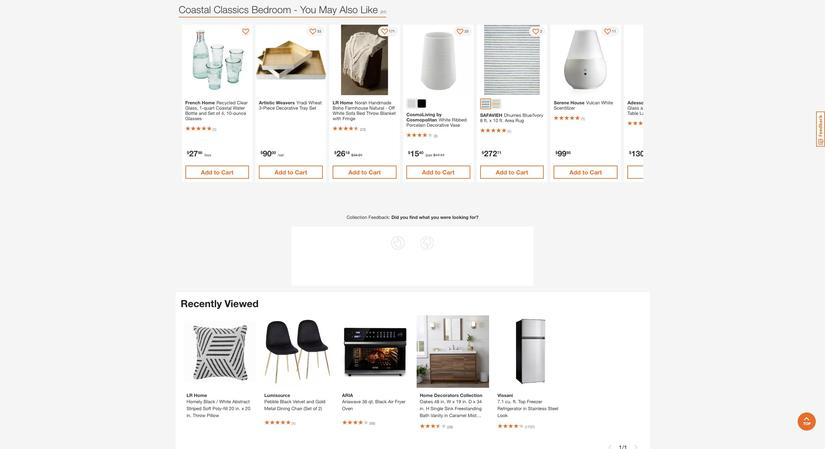 Task type: vqa. For each thing, say whether or not it's contained in the screenshot.
OF
yes



Task type: describe. For each thing, give the bounding box(es) containing it.
3-
[[259, 105, 263, 111]]

( inside 4 / 24 group
[[434, 134, 435, 138]]

40
[[419, 150, 424, 155]]

to for add to cart 'button' in 2 / 24 'group'
[[288, 169, 293, 176]]

1 inside 5 / 24 group
[[508, 129, 510, 133]]

cart inside $ 130 add to cart
[[664, 169, 676, 176]]

23 for cuba 23 in. clear glass and rattan teardrop table lamp
[[658, 100, 663, 105]]

home for lr home
[[340, 100, 353, 105]]

vissani
[[498, 393, 513, 398]]

) inside coastal classics bedroom - you may also like ( 31 )
[[386, 10, 386, 14]]

x inside the dhurries blue/ivory 8 ft. x 10 ft. area rug
[[489, 117, 492, 123]]

air
[[388, 399, 394, 404]]

add inside $ 99 95 add to cart
[[570, 169, 581, 176]]

/box
[[204, 153, 211, 157]]

cuba 23 in. clear glass and rattan teardrop table lamp image
[[624, 25, 695, 95]]

top inside home decorators collection oakes 48 in. w x 19 in. d x 34 in. h single sink freestanding bath vanity in caramel mist with white cultured marble top
[[477, 420, 485, 425]]

ft. for vissani 7.1 cu. ft. top freezer refrigerator in stainless steel look
[[513, 399, 517, 404]]

cart inside $ 99 95 add to cart
[[590, 169, 602, 176]]

3 / 24 group
[[329, 25, 400, 182]]

23 button
[[454, 26, 472, 36]]

$ for 26
[[334, 150, 337, 155]]

in. inside 'cuba 23 in. clear glass and rattan teardrop table lamp'
[[665, 100, 669, 105]]

1 for pebble black velvet and gold metal dining chair (set of 2)
[[293, 421, 295, 426]]

porcelain
[[406, 122, 426, 128]]

x right w
[[452, 399, 455, 404]]

to for add to cart 'button' in 4 / 24 group
[[435, 169, 441, 176]]

teardrop
[[664, 105, 683, 111]]

to for add to cart 'button' within the 5 / 24 group
[[509, 169, 515, 176]]

x right d
[[473, 399, 476, 404]]

34 inside $ 26 18 $ 34 . 91
[[353, 153, 358, 157]]

wheat
[[309, 100, 322, 105]]

95
[[567, 150, 571, 155]]

cultured
[[443, 420, 460, 425]]

recently
[[181, 298, 222, 310]]

looking
[[452, 215, 469, 220]]

lr home
[[333, 100, 353, 105]]

11 button
[[601, 26, 619, 36]]

lumisource pebble black velvet and gold metal dining chair (set of 2)
[[264, 393, 325, 411]]

lumisource
[[264, 393, 290, 398]]

also
[[340, 4, 358, 15]]

throw inside norah handmade boho farmhouse natural - off white sofa bed throw blanket with fringe
[[366, 110, 379, 116]]

artistic weavers
[[259, 100, 295, 105]]

cart for add to cart 'button' inside the '3 / 24' group
[[369, 169, 381, 176]]

french
[[185, 100, 201, 105]]

look
[[498, 413, 508, 418]]

2 20 from the left
[[245, 406, 250, 411]]

dining
[[277, 406, 290, 411]]

norah
[[355, 100, 367, 105]]

scentilizer
[[554, 105, 575, 111]]

aria ariawave 36 qt. black air fryer oven
[[342, 393, 405, 411]]

6 / 24 group
[[551, 25, 621, 182]]

tray
[[300, 105, 308, 111]]

and inside 'cuba 23 in. clear glass and rattan teardrop table lamp'
[[641, 105, 648, 111]]

throw inside "lr home homely black / white abstract striped soft poly-fill 20 in. x 20 in. throw pillow"
[[193, 413, 206, 418]]

safavieh
[[480, 112, 502, 118]]

bath
[[420, 413, 430, 418]]

add to cart inside 1 / 24 group
[[201, 169, 233, 176]]

dhurries blue/ivory 8 ft. x 10 ft. area rug
[[480, 112, 543, 123]]

2 button
[[530, 26, 546, 36]]

feedback:
[[369, 215, 390, 220]]

/pair
[[425, 153, 432, 157]]

white image
[[407, 99, 416, 108]]

1 / 24 group
[[182, 25, 252, 182]]

w
[[447, 399, 451, 404]]

black inside the aria ariawave 36 qt. black air fryer oven
[[375, 399, 387, 404]]

house
[[571, 100, 585, 105]]

bed
[[357, 110, 365, 116]]

dhurries blue/ivory 8 ft. x 10 ft. area rug image
[[477, 25, 547, 95]]

add for add to cart 'button' in 4 / 24 group
[[422, 169, 433, 176]]

in inside vissani 7.1 cu. ft. top freezer refrigerator in stainless steel look
[[523, 406, 527, 411]]

add for add to cart 'button' within the 5 / 24 group
[[496, 169, 507, 176]]

display image for 99
[[605, 29, 611, 35]]

refrigerator
[[498, 406, 522, 411]]

vase
[[450, 122, 460, 128]]

$ for 15
[[408, 150, 410, 155]]

blue/ivory
[[523, 112, 543, 118]]

french home
[[185, 100, 215, 105]]

130
[[632, 149, 645, 158]]

natural
[[369, 105, 384, 111]]

- inside norah handmade boho farmhouse natural - off white sofa bed throw blanket with fringe
[[386, 105, 387, 111]]

of for coastal
[[216, 110, 220, 116]]

) for vulcan white scentilizer
[[584, 117, 585, 121]]

homely black / white abstract striped soft poly-fill 20 in. x 20 in. throw pillow image
[[183, 315, 256, 388]]

( for ariawave 36 qt. black air fryer oven
[[369, 421, 370, 426]]

(set
[[304, 406, 312, 411]]

add for add to cart 'button' inside the '3 / 24' group
[[348, 169, 360, 176]]

add to cart button inside 7 / 24 'group'
[[628, 166, 692, 179]]

vulcan white scentilizer image
[[551, 25, 621, 95]]

in. down abstract
[[235, 406, 240, 411]]

display image for $
[[381, 29, 388, 35]]

display image for 33
[[310, 29, 316, 35]]

$ 27 98 /box
[[187, 149, 211, 158]]

metal
[[264, 406, 276, 411]]

decorative inside white ribbed porcelain decorative vase
[[427, 122, 449, 128]]

4,
[[221, 110, 225, 116]]

2)
[[318, 406, 322, 411]]

oven
[[342, 406, 353, 411]]

glass
[[628, 105, 639, 111]]

add to cart inside 4 / 24 group
[[422, 169, 455, 176]]

1 for recycled clear glass, 1-quart coastal water bottle and set of 4, 10-ounce glasses
[[214, 127, 216, 131]]

to for add to cart 'button' inside the '3 / 24' group
[[361, 169, 367, 176]]

3
[[435, 134, 437, 138]]

white ribbed porcelain decorative vase
[[406, 117, 467, 128]]

adesso
[[628, 100, 644, 105]]

chair
[[291, 406, 302, 411]]

glass,
[[185, 105, 198, 111]]

off
[[389, 105, 395, 111]]

( for oakes 48 in. w x 19 in. d x 34 in. h single sink freestanding bath vanity in caramel mist with white cultured marble top
[[447, 425, 448, 429]]

white inside the vulcan white scentilizer
[[601, 100, 613, 105]]

1 for vulcan white scentilizer
[[582, 117, 584, 121]]

mist
[[468, 413, 477, 418]]

norah handmade boho farmhouse natural - off white sofa bed throw blanket with fringe image
[[329, 25, 400, 95]]

$ for 90
[[261, 150, 263, 155]]

$ for 130
[[629, 150, 632, 155]]

collection inside home decorators collection oakes 48 in. w x 19 in. d x 34 in. h single sink freestanding bath vanity in caramel mist with white cultured marble top
[[460, 393, 482, 398]]

19
[[456, 399, 461, 404]]

with inside home decorators collection oakes 48 in. w x 19 in. d x 34 in. h single sink freestanding bath vanity in caramel mist with white cultured marble top
[[420, 420, 428, 425]]

18
[[345, 150, 350, 155]]

( inside 5 / 24 group
[[508, 129, 508, 133]]

yradi
[[296, 100, 307, 105]]

with inside norah handmade boho farmhouse natural - off white sofa bed throw blanket with fringe
[[333, 116, 341, 121]]

this is the last slide image
[[633, 445, 639, 449]]

$ 99 95 add to cart
[[556, 149, 602, 176]]

( for pebble black velvet and gold metal dining chair (set of 2)
[[292, 421, 293, 426]]

( 1 ) for recycled clear glass, 1-quart coastal water bottle and set of 4, 10-ounce glasses
[[213, 127, 216, 131]]

recently viewed
[[181, 298, 259, 310]]

by
[[437, 112, 442, 117]]

stainless
[[528, 406, 547, 411]]

4 / 24 group
[[403, 25, 474, 182]]

rattan
[[650, 105, 663, 111]]

white ribbed porcelain decorative vase image
[[403, 25, 474, 95]]

rug
[[516, 117, 524, 123]]

in. down the striped
[[187, 413, 191, 418]]

add to cart inside 2 / 24 'group'
[[275, 169, 307, 176]]

add to cart inside '3 / 24' group
[[348, 169, 381, 176]]

home inside home decorators collection oakes 48 in. w x 19 in. d x 34 in. h single sink freestanding bath vanity in caramel mist with white cultured marble top
[[420, 393, 433, 398]]

171 button
[[378, 26, 398, 36]]

were
[[440, 215, 451, 220]]

ariawave 36 qt. black air fryer oven image
[[339, 315, 411, 388]]

water
[[233, 105, 245, 111]]

( for 7.1 cu. ft. top freezer refrigerator in stainless steel look
[[525, 425, 526, 429]]

sink
[[445, 406, 454, 411]]

white inside home decorators collection oakes 48 in. w x 19 in. d x 34 in. h single sink freestanding bath vanity in caramel mist with white cultured marble top
[[430, 420, 441, 425]]

cosmopolitan
[[406, 117, 437, 122]]

( for norah handmade boho farmhouse natural - off white sofa bed throw blanket with fringe
[[360, 127, 361, 131]]

$ 272 71
[[482, 149, 502, 158]]

0 horizontal spatial collection
[[347, 215, 367, 220]]

ft. for dhurries blue/ivory 8 ft. x 10 ft. area rug
[[484, 117, 488, 123]]

set inside recycled clear glass, 1-quart coastal water bottle and set of 4, 10-ounce glasses
[[208, 110, 215, 116]]

oakes 48 in. w x 19 in. d x 34 in. h single sink freestanding bath vanity in caramel mist with white cultured marble top image
[[417, 315, 489, 388]]

56
[[370, 421, 374, 426]]

) inside 4 / 24 group
[[437, 134, 438, 138]]

clear inside recycled clear glass, 1-quart coastal water bottle and set of 4, 10-ounce glasses
[[237, 100, 248, 105]]

add to cart button inside 1 / 24 group
[[185, 166, 249, 179]]

clear inside 'cuba 23 in. clear glass and rattan teardrop table lamp'
[[671, 100, 682, 105]]

$ for 99
[[556, 150, 558, 155]]

5 / 24 group
[[477, 25, 547, 182]]

norah handmade boho farmhouse natural - off white sofa bed throw blanket with fringe
[[333, 100, 396, 121]]

0 horizontal spatial coastal
[[179, 4, 211, 15]]

black inside "lr home homely black / white abstract striped soft poly-fill 20 in. x 20 in. throw pillow"
[[204, 399, 215, 404]]

for?
[[470, 215, 479, 220]]

cu.
[[505, 399, 512, 404]]

handmade
[[369, 100, 391, 105]]

( 1 ) inside 5 / 24 group
[[508, 129, 511, 133]]

you
[[300, 4, 316, 15]]

and inside recycled clear glass, 1-quart coastal water bottle and set of 4, 10-ounce glasses
[[199, 110, 207, 116]]



Task type: locate. For each thing, give the bounding box(es) containing it.
. right 18
[[358, 153, 359, 157]]

add for add to cart 'button' in 2 / 24 'group'
[[275, 169, 286, 176]]

fringe
[[343, 116, 355, 121]]

) inside 1 / 24 group
[[216, 127, 216, 131]]

7 to from the left
[[656, 169, 662, 176]]

1 horizontal spatial 23
[[465, 29, 469, 33]]

viewed
[[225, 298, 259, 310]]

and
[[641, 105, 648, 111], [199, 110, 207, 116], [306, 399, 314, 404]]

in. left w
[[441, 399, 446, 404]]

display image inside '2' dropdown button
[[533, 29, 539, 35]]

cart inside 4 / 24 group
[[442, 169, 455, 176]]

1
[[582, 117, 584, 121], [214, 127, 216, 131], [508, 129, 510, 133], [293, 421, 295, 426]]

find
[[410, 215, 418, 220]]

white inside norah handmade boho farmhouse natural - off white sofa bed throw blanket with fringe
[[333, 110, 345, 116]]

serene house
[[554, 100, 585, 105]]

qt.
[[369, 399, 374, 404]]

add to cart down the 17
[[422, 169, 455, 176]]

top left the freezer
[[518, 399, 526, 404]]

add to cart button inside 4 / 24 group
[[406, 166, 470, 179]]

display image inside 23 dropdown button
[[457, 29, 464, 35]]

may
[[319, 4, 337, 15]]

coastal inside recycled clear glass, 1-quart coastal water bottle and set of 4, 10-ounce glasses
[[216, 105, 232, 111]]

0 vertical spatial 11
[[612, 29, 616, 33]]

to for add to cart 'button' inside the 1 / 24 group
[[214, 169, 220, 176]]

add to cart button down the 17
[[406, 166, 470, 179]]

white right vulcan
[[601, 100, 613, 105]]

ft. right 10
[[500, 117, 504, 123]]

to inside 5 / 24 group
[[509, 169, 515, 176]]

in left stainless
[[523, 406, 527, 411]]

0 vertical spatial in
[[523, 406, 527, 411]]

0 horizontal spatial set
[[208, 110, 215, 116]]

of inside lumisource pebble black velvet and gold metal dining chair (set of 2)
[[313, 406, 317, 411]]

black up soft
[[204, 399, 215, 404]]

blanket
[[380, 110, 396, 116]]

1 vertical spatial 11
[[441, 153, 445, 157]]

cart for add to cart 'button' in 2 / 24 'group'
[[295, 169, 307, 176]]

1 vertical spatial with
[[420, 420, 428, 425]]

1 horizontal spatial decorative
[[427, 122, 449, 128]]

set inside yradi wheat 3-piece decorative tray set
[[309, 105, 316, 111]]

0 horizontal spatial in
[[444, 413, 448, 418]]

blue/ivory image
[[482, 100, 490, 108]]

add inside 1 / 24 group
[[201, 169, 212, 176]]

in inside home decorators collection oakes 48 in. w x 19 in. d x 34 in. h single sink freestanding bath vanity in caramel mist with white cultured marble top
[[444, 413, 448, 418]]

of
[[216, 110, 220, 116], [313, 406, 317, 411]]

4 add to cart button from the left
[[406, 166, 470, 179]]

34 left 91
[[353, 153, 358, 157]]

1 down chair
[[293, 421, 295, 426]]

0 horizontal spatial -
[[294, 4, 298, 15]]

display image inside 33 dropdown button
[[310, 29, 316, 35]]

lr
[[333, 100, 339, 105], [187, 393, 193, 398]]

1 inside 6 / 24 group
[[582, 117, 584, 121]]

cart for add to cart 'button' in 4 / 24 group
[[442, 169, 455, 176]]

5 add to cart from the left
[[496, 169, 528, 176]]

lr inside '3 / 24' group
[[333, 100, 339, 105]]

what
[[419, 215, 430, 220]]

home for lr home homely black / white abstract striped soft poly-fill 20 in. x 20 in. throw pillow
[[194, 393, 207, 398]]

7 add from the left
[[643, 169, 655, 176]]

lr right wheat
[[333, 100, 339, 105]]

ft. right 8
[[484, 117, 488, 123]]

collection left feedback:
[[347, 215, 367, 220]]

1 horizontal spatial collection
[[460, 393, 482, 398]]

2 add to cart button from the left
[[259, 166, 323, 179]]

1 down area
[[508, 129, 510, 133]]

clear up ounce
[[237, 100, 248, 105]]

0 vertical spatial throw
[[366, 110, 379, 116]]

pebble black velvet and gold metal dining chair (set of 2) image
[[261, 315, 334, 388]]

to inside 4 / 24 group
[[435, 169, 441, 176]]

( for vulcan white scentilizer
[[581, 117, 582, 121]]

0 horizontal spatial ft.
[[484, 117, 488, 123]]

$ for 27
[[187, 150, 189, 155]]

2 to from the left
[[288, 169, 293, 176]]

7 / 24 group
[[624, 25, 695, 182]]

add to cart down /set
[[275, 169, 307, 176]]

$ inside $ 130 add to cart
[[629, 150, 632, 155]]

yradi wheat 3-piece decorative tray set
[[259, 100, 322, 111]]

recycled
[[217, 100, 236, 105]]

display image inside 1 / 24 group
[[243, 29, 249, 35]]

white down lr home
[[333, 110, 345, 116]]

23 for ( 23 )
[[361, 127, 365, 131]]

and up (set
[[306, 399, 314, 404]]

add for add to cart 'button' inside the 1 / 24 group
[[201, 169, 212, 176]]

of for gold
[[313, 406, 317, 411]]

decorative inside yradi wheat 3-piece decorative tray set
[[276, 105, 298, 111]]

and inside lumisource pebble black velvet and gold metal dining chair (set of 2)
[[306, 399, 314, 404]]

1 horizontal spatial 34
[[477, 399, 482, 404]]

3 add to cart from the left
[[348, 169, 381, 176]]

add inside 5 / 24 group
[[496, 169, 507, 176]]

x
[[489, 117, 492, 123], [452, 399, 455, 404], [473, 399, 476, 404], [242, 406, 244, 411]]

throw down the striped
[[193, 413, 206, 418]]

home inside 1 / 24 group
[[202, 100, 215, 105]]

coastal classics bedroom - you may also like ( 31 )
[[179, 4, 386, 15]]

( for recycled clear glass, 1-quart coastal water bottle and set of 4, 10-ounce glasses
[[213, 127, 214, 131]]

add to cart down 91
[[348, 169, 381, 176]]

1 clear from the left
[[237, 100, 248, 105]]

) down area
[[510, 129, 511, 133]]

2 add to cart from the left
[[275, 169, 307, 176]]

set right 1-
[[208, 110, 215, 116]]

1 horizontal spatial top
[[518, 399, 526, 404]]

add to cart button down 91
[[333, 166, 397, 179]]

x down abstract
[[242, 406, 244, 411]]

to inside '3 / 24' group
[[361, 169, 367, 176]]

recycled clear glass, 1-quart coastal water bottle and set of 4, 10-ounce glasses
[[185, 100, 248, 121]]

. inside $ 26 18 $ 34 . 91
[[358, 153, 359, 157]]

serene
[[554, 100, 569, 105]]

add down "95"
[[570, 169, 581, 176]]

) down the aria ariawave 36 qt. black air fryer oven
[[374, 421, 375, 426]]

add down 71
[[496, 169, 507, 176]]

single
[[431, 406, 443, 411]]

) inside 6 / 24 group
[[584, 117, 585, 121]]

1 horizontal spatial coastal
[[216, 105, 232, 111]]

$ 90 00 /set
[[261, 149, 284, 158]]

to inside 1 / 24 group
[[214, 169, 220, 176]]

display image inside "171" dropdown button
[[381, 29, 388, 35]]

home inside "lr home homely black / white abstract striped soft poly-fill 20 in. x 20 in. throw pillow"
[[194, 393, 207, 398]]

0 horizontal spatial top
[[477, 420, 485, 425]]

cart inside 5 / 24 group
[[516, 169, 528, 176]]

white inside white ribbed porcelain decorative vase
[[439, 117, 451, 122]]

5 cart from the left
[[516, 169, 528, 176]]

) for oakes 48 in. w x 19 in. d x 34 in. h single sink freestanding bath vanity in caramel mist with white cultured marble top
[[452, 425, 453, 429]]

0 horizontal spatial black
[[204, 399, 215, 404]]

1 horizontal spatial black
[[280, 399, 292, 404]]

display image
[[381, 29, 388, 35], [605, 29, 611, 35]]

x left 10
[[489, 117, 492, 123]]

) down white ribbed porcelain decorative vase
[[437, 134, 438, 138]]

48
[[434, 399, 439, 404]]

home for french home
[[202, 100, 215, 105]]

) down stainless
[[534, 425, 535, 429]]

/set
[[278, 153, 284, 157]]

in
[[523, 406, 527, 411], [444, 413, 448, 418]]

6 cart from the left
[[590, 169, 602, 176]]

5 to from the left
[[509, 169, 515, 176]]

cart for add to cart 'button' within the 5 / 24 group
[[516, 169, 528, 176]]

cosmoliving
[[406, 112, 435, 117]]

1 horizontal spatial .
[[440, 153, 441, 157]]

to inside $ 130 add to cart
[[656, 169, 662, 176]]

freestanding
[[455, 406, 482, 411]]

of inside recycled clear glass, 1-quart coastal water bottle and set of 4, 10-ounce glasses
[[216, 110, 220, 116]]

2
[[540, 29, 542, 33]]

1 vertical spatial 23
[[658, 100, 663, 105]]

1 horizontal spatial you
[[431, 215, 439, 220]]

light blue/ivory image
[[492, 100, 500, 108]]

black image
[[418, 99, 426, 108]]

( 1 ) down area
[[508, 129, 511, 133]]

1 . from the left
[[358, 153, 359, 157]]

1 horizontal spatial ft.
[[500, 117, 504, 123]]

add to cart button down "95"
[[554, 166, 618, 179]]

$ inside $ 272 71
[[482, 150, 484, 155]]

0 horizontal spatial 20
[[229, 406, 234, 411]]

add down /set
[[275, 169, 286, 176]]

1 horizontal spatial -
[[386, 105, 387, 111]]

this is the first slide image
[[608, 445, 613, 449]]

2 / 24 group
[[256, 25, 326, 182]]

. right /pair
[[440, 153, 441, 157]]

add to cart button inside '3 / 24' group
[[333, 166, 397, 179]]

of left the '4,'
[[216, 110, 220, 116]]

1 down recycled clear glass, 1-quart coastal water bottle and set of 4, 10-ounce glasses
[[214, 127, 216, 131]]

cuba
[[646, 100, 657, 105]]

you right did
[[400, 215, 408, 220]]

black inside lumisource pebble black velvet and gold metal dining chair (set of 2)
[[280, 399, 292, 404]]

add inside '3 / 24' group
[[348, 169, 360, 176]]

2 clear from the left
[[671, 100, 682, 105]]

26
[[337, 149, 345, 158]]

) down recycled clear glass, 1-quart coastal water bottle and set of 4, 10-ounce glasses
[[216, 127, 216, 131]]

( 1 ) down chair
[[292, 421, 295, 426]]

) for recycled clear glass, 1-quart coastal water bottle and set of 4, 10-ounce glasses
[[216, 127, 216, 131]]

pebble
[[264, 399, 279, 404]]

28
[[448, 425, 452, 429]]

91
[[359, 153, 363, 157]]

freezer
[[527, 399, 542, 404]]

1 vertical spatial coastal
[[216, 105, 232, 111]]

x inside "lr home homely black / white abstract striped soft poly-fill 20 in. x 20 in. throw pillow"
[[242, 406, 244, 411]]

272
[[484, 149, 497, 158]]

- left the 'you'
[[294, 4, 298, 15]]

farmhouse
[[345, 105, 368, 111]]

4 to from the left
[[435, 169, 441, 176]]

1 add to cart button from the left
[[185, 166, 249, 179]]

3 black from the left
[[375, 399, 387, 404]]

$ 15 40 /pair $ 17 . 11
[[408, 149, 445, 158]]

( 1737 )
[[525, 425, 535, 429]]

add to cart button inside 2 / 24 'group'
[[259, 166, 323, 179]]

0 vertical spatial coastal
[[179, 4, 211, 15]]

0 horizontal spatial lr
[[187, 393, 193, 398]]

0 vertical spatial top
[[518, 399, 526, 404]]

with down boho
[[333, 116, 341, 121]]

aria
[[342, 393, 353, 398]]

1 add to cart from the left
[[201, 169, 233, 176]]

home
[[202, 100, 215, 105], [340, 100, 353, 105], [194, 393, 207, 398], [420, 393, 433, 398]]

0 horizontal spatial 34
[[353, 153, 358, 157]]

5 add to cart button from the left
[[480, 166, 544, 179]]

7 cart from the left
[[664, 169, 676, 176]]

ounce
[[233, 110, 246, 116]]

in. right rattan
[[665, 100, 669, 105]]

) for 7.1 cu. ft. top freezer refrigerator in stainless steel look
[[534, 425, 535, 429]]

( 1 ) down the vulcan white scentilizer
[[581, 117, 585, 121]]

cart inside 2 / 24 'group'
[[295, 169, 307, 176]]

add to cart inside 5 / 24 group
[[496, 169, 528, 176]]

in down 'sink'
[[444, 413, 448, 418]]

0 vertical spatial decorative
[[276, 105, 298, 111]]

0 vertical spatial collection
[[347, 215, 367, 220]]

. inside $ 15 40 /pair $ 17 . 11
[[440, 153, 441, 157]]

recycled clear glass, 1-quart coastal water bottle and set of 4, 10-ounce glasses image
[[182, 25, 252, 95]]

0 horizontal spatial clear
[[237, 100, 248, 105]]

171
[[389, 29, 395, 33]]

velvet
[[293, 399, 305, 404]]

abstract
[[232, 399, 250, 404]]

collection up d
[[460, 393, 482, 398]]

$ 26 18 $ 34 . 91
[[334, 149, 363, 158]]

home decorators collection oakes 48 in. w x 19 in. d x 34 in. h single sink freestanding bath vanity in caramel mist with white cultured marble top
[[420, 393, 485, 425]]

0 horizontal spatial 11
[[441, 153, 445, 157]]

ft. right cu.
[[513, 399, 517, 404]]

top
[[518, 399, 526, 404], [477, 420, 485, 425]]

5 add from the left
[[496, 169, 507, 176]]

1 horizontal spatial and
[[306, 399, 314, 404]]

) inside 5 / 24 group
[[510, 129, 511, 133]]

34 inside home decorators collection oakes 48 in. w x 19 in. d x 34 in. h single sink freestanding bath vanity in caramel mist with white cultured marble top
[[477, 399, 482, 404]]

with down the bath
[[420, 420, 428, 425]]

clear right rattan
[[671, 100, 682, 105]]

0 horizontal spatial you
[[400, 215, 408, 220]]

add to cart down /box in the top of the page
[[201, 169, 233, 176]]

) for ariawave 36 qt. black air fryer oven
[[374, 421, 375, 426]]

2 display image from the left
[[605, 29, 611, 35]]

23 inside dropdown button
[[465, 29, 469, 33]]

1 horizontal spatial with
[[420, 420, 428, 425]]

classics
[[214, 4, 249, 15]]

$ inside $ 99 95 add to cart
[[556, 150, 558, 155]]

top inside vissani 7.1 cu. ft. top freezer refrigerator in stainless steel look
[[518, 399, 526, 404]]

lr up homely
[[187, 393, 193, 398]]

0 horizontal spatial throw
[[193, 413, 206, 418]]

4 add to cart from the left
[[422, 169, 455, 176]]

home inside '3 / 24' group
[[340, 100, 353, 105]]

0 vertical spatial with
[[333, 116, 341, 121]]

1 horizontal spatial 11
[[612, 29, 616, 33]]

20 down abstract
[[245, 406, 250, 411]]

6 add from the left
[[570, 169, 581, 176]]

) down norah handmade boho farmhouse natural - off white sofa bed throw blanket with fringe
[[365, 127, 366, 131]]

2 you from the left
[[431, 215, 439, 220]]

) inside '3 / 24' group
[[365, 127, 366, 131]]

23
[[465, 29, 469, 33], [658, 100, 663, 105], [361, 127, 365, 131]]

white left ribbed
[[439, 117, 451, 122]]

caramel
[[449, 413, 467, 418]]

1 down the vulcan white scentilizer
[[582, 117, 584, 121]]

0 horizontal spatial with
[[333, 116, 341, 121]]

34 right d
[[477, 399, 482, 404]]

0 vertical spatial of
[[216, 110, 220, 116]]

1 add from the left
[[201, 169, 212, 176]]

artistic
[[259, 100, 275, 105]]

2 horizontal spatial 23
[[658, 100, 663, 105]]

1 vertical spatial lr
[[187, 393, 193, 398]]

1 to from the left
[[214, 169, 220, 176]]

$ inside $ 27 98 /box
[[187, 150, 189, 155]]

1 vertical spatial top
[[477, 420, 485, 425]]

add down 130 at the right of the page
[[643, 169, 655, 176]]

( 1 ) for pebble black velvet and gold metal dining chair (set of 2)
[[292, 421, 295, 426]]

1 vertical spatial of
[[313, 406, 317, 411]]

( 1 ) inside 1 / 24 group
[[213, 127, 216, 131]]

add to cart button inside 6 / 24 group
[[554, 166, 618, 179]]

1 horizontal spatial 20
[[245, 406, 250, 411]]

3 display image from the left
[[457, 29, 464, 35]]

and right glass
[[641, 105, 648, 111]]

ribbed
[[452, 117, 467, 122]]

36
[[362, 399, 367, 404]]

) down chair
[[295, 421, 295, 426]]

homely
[[187, 399, 202, 404]]

1-
[[199, 105, 204, 111]]

add to cart button down 130 at the right of the page
[[628, 166, 692, 179]]

2 display image from the left
[[310, 29, 316, 35]]

in. left d
[[462, 399, 467, 404]]

1 horizontal spatial throw
[[366, 110, 379, 116]]

feedback link image
[[816, 111, 825, 147]]

1 vertical spatial -
[[386, 105, 387, 111]]

display image
[[243, 29, 249, 35], [310, 29, 316, 35], [457, 29, 464, 35], [533, 29, 539, 35]]

h
[[426, 406, 429, 411]]

11 inside $ 15 40 /pair $ 17 . 11
[[441, 153, 445, 157]]

2 add from the left
[[275, 169, 286, 176]]

add to cart button down /set
[[259, 166, 323, 179]]

2 horizontal spatial black
[[375, 399, 387, 404]]

to inside 2 / 24 'group'
[[288, 169, 293, 176]]

0 horizontal spatial of
[[216, 110, 220, 116]]

3 cart from the left
[[369, 169, 381, 176]]

0 vertical spatial -
[[294, 4, 298, 15]]

you left were
[[431, 215, 439, 220]]

top right marble
[[477, 420, 485, 425]]

add inside 2 / 24 'group'
[[275, 169, 286, 176]]

add to cart button inside 5 / 24 group
[[480, 166, 544, 179]]

2 . from the left
[[440, 153, 441, 157]]

in. left h
[[420, 406, 425, 411]]

cart
[[221, 169, 233, 176], [295, 169, 307, 176], [369, 169, 381, 176], [442, 169, 455, 176], [516, 169, 528, 176], [590, 169, 602, 176], [664, 169, 676, 176]]

soft
[[203, 406, 211, 411]]

2 horizontal spatial ft.
[[513, 399, 517, 404]]

) down the vulcan white scentilizer
[[584, 117, 585, 121]]

1 you from the left
[[400, 215, 408, 220]]

1 vertical spatial decorative
[[427, 122, 449, 128]]

( inside coastal classics bedroom - you may also like ( 31 )
[[381, 10, 382, 14]]

1 horizontal spatial set
[[309, 105, 316, 111]]

1 inside group
[[214, 127, 216, 131]]

white up fill
[[219, 399, 231, 404]]

1 vertical spatial collection
[[460, 393, 482, 398]]

20
[[229, 406, 234, 411], [245, 406, 250, 411]]

oakes
[[420, 399, 433, 404]]

1 vertical spatial 34
[[477, 399, 482, 404]]

1 horizontal spatial clear
[[671, 100, 682, 105]]

cosmoliving by cosmopolitan
[[406, 112, 442, 122]]

black right 'qt.'
[[375, 399, 387, 404]]

0 vertical spatial 23
[[465, 29, 469, 33]]

1 horizontal spatial lr
[[333, 100, 339, 105]]

11 inside dropdown button
[[612, 29, 616, 33]]

collection feedback: did you find what you were looking for?
[[347, 215, 479, 220]]

2 black from the left
[[280, 399, 292, 404]]

decorators
[[434, 393, 459, 398]]

23 inside '3 / 24' group
[[361, 127, 365, 131]]

yradi wheat 3-piece decorative tray set image
[[256, 25, 326, 95]]

3 add from the left
[[348, 169, 360, 176]]

0 horizontal spatial display image
[[381, 29, 388, 35]]

throw right bed
[[366, 110, 379, 116]]

fill
[[223, 406, 228, 411]]

23 inside 'cuba 23 in. clear glass and rattan teardrop table lamp'
[[658, 100, 663, 105]]

$ for 272
[[482, 150, 484, 155]]

0 horizontal spatial decorative
[[276, 105, 298, 111]]

to inside $ 99 95 add to cart
[[583, 169, 588, 176]]

white down vanity
[[430, 420, 441, 425]]

boho
[[333, 105, 344, 111]]

1 horizontal spatial of
[[313, 406, 317, 411]]

add to cart down 71
[[496, 169, 528, 176]]

6 to from the left
[[583, 169, 588, 176]]

) for norah handmade boho farmhouse natural - off white sofa bed throw blanket with fringe
[[365, 127, 366, 131]]

2 horizontal spatial and
[[641, 105, 648, 111]]

display image for 2
[[533, 29, 539, 35]]

( 1 ) inside 6 / 24 group
[[581, 117, 585, 121]]

1 horizontal spatial in
[[523, 406, 527, 411]]

pillow
[[207, 413, 219, 418]]

1 horizontal spatial display image
[[605, 29, 611, 35]]

lr for lr home
[[333, 100, 339, 105]]

white inside "lr home homely black / white abstract striped soft poly-fill 20 in. x 20 in. throw pillow"
[[219, 399, 231, 404]]

1 vertical spatial throw
[[193, 413, 206, 418]]

7.1 cu. ft. top freezer refrigerator in stainless steel look image
[[494, 315, 567, 388]]

1 20 from the left
[[229, 406, 234, 411]]

add inside $ 130 add to cart
[[643, 169, 655, 176]]

d
[[469, 399, 472, 404]]

7.1
[[498, 399, 504, 404]]

( 1 ) for vulcan white scentilizer
[[581, 117, 585, 121]]

0 horizontal spatial .
[[358, 153, 359, 157]]

2 vertical spatial 23
[[361, 127, 365, 131]]

of left 2)
[[313, 406, 317, 411]]

1 vertical spatial in
[[444, 413, 448, 418]]

bottle
[[185, 110, 198, 116]]

- left off
[[386, 105, 387, 111]]

4 cart from the left
[[442, 169, 455, 176]]

1 cart from the left
[[221, 169, 233, 176]]

20 right fill
[[229, 406, 234, 411]]

2 cart from the left
[[295, 169, 307, 176]]

1 display image from the left
[[381, 29, 388, 35]]

poly-
[[213, 406, 223, 411]]

set right tray on the left top of page
[[309, 105, 316, 111]]

add to cart button down /box in the top of the page
[[185, 166, 249, 179]]

( 3 )
[[434, 134, 438, 138]]

4 display image from the left
[[533, 29, 539, 35]]

lr inside "lr home homely black / white abstract striped soft poly-fill 20 in. x 20 in. throw pillow"
[[187, 393, 193, 398]]

and down "french home"
[[199, 110, 207, 116]]

cart inside '3 / 24' group
[[369, 169, 381, 176]]

4 add from the left
[[422, 169, 433, 176]]

add down /box in the top of the page
[[201, 169, 212, 176]]

lamp
[[640, 110, 652, 116]]

) right like
[[386, 10, 386, 14]]

( inside 1 / 24 group
[[213, 127, 214, 131]]

6 add to cart button from the left
[[554, 166, 618, 179]]

0 vertical spatial lr
[[333, 100, 339, 105]]

cart inside 1 / 24 group
[[221, 169, 233, 176]]

to
[[214, 169, 220, 176], [288, 169, 293, 176], [361, 169, 367, 176], [435, 169, 441, 176], [509, 169, 515, 176], [583, 169, 588, 176], [656, 169, 662, 176]]

.
[[358, 153, 359, 157], [440, 153, 441, 157]]

) for pebble black velvet and gold metal dining chair (set of 2)
[[295, 421, 295, 426]]

7 add to cart button from the left
[[628, 166, 692, 179]]

display image inside 11 dropdown button
[[605, 29, 611, 35]]

coastal
[[179, 4, 211, 15], [216, 105, 232, 111]]

black up dining
[[280, 399, 292, 404]]

( inside 6 / 24 group
[[581, 117, 582, 121]]

lr for lr home homely black / white abstract striped soft poly-fill 20 in. x 20 in. throw pillow
[[187, 393, 193, 398]]

31
[[382, 10, 386, 14]]

1 display image from the left
[[243, 29, 249, 35]]

) down caramel
[[452, 425, 453, 429]]

add down 91
[[348, 169, 360, 176]]

cart for add to cart 'button' inside the 1 / 24 group
[[221, 169, 233, 176]]

add down /pair
[[422, 169, 433, 176]]

0 vertical spatial 34
[[353, 153, 358, 157]]

( 1 ) down recycled clear glass, 1-quart coastal water bottle and set of 4, 10-ounce glasses
[[213, 127, 216, 131]]

3 to from the left
[[361, 169, 367, 176]]

ft. inside vissani 7.1 cu. ft. top freezer refrigerator in stainless steel look
[[513, 399, 517, 404]]

3 add to cart button from the left
[[333, 166, 397, 179]]

0 horizontal spatial and
[[199, 110, 207, 116]]

10-
[[226, 110, 233, 116]]

add to cart button down 71
[[480, 166, 544, 179]]

1 black from the left
[[204, 399, 215, 404]]

display image for 23
[[457, 29, 464, 35]]

0 horizontal spatial 23
[[361, 127, 365, 131]]



